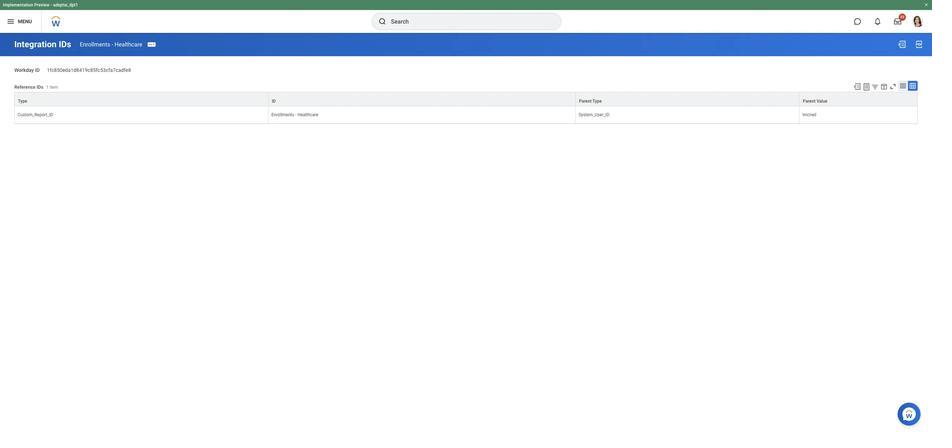 Task type: describe. For each thing, give the bounding box(es) containing it.
export to excel image for reference ids
[[854, 83, 862, 91]]

search image
[[378, 17, 387, 26]]

type inside popup button
[[593, 99, 602, 104]]

custom_report_id
[[18, 112, 53, 117]]

parent type button
[[576, 92, 800, 106]]

row containing type
[[14, 92, 918, 106]]

preview
[[34, 3, 50, 8]]

1 horizontal spatial enrollments - healthcare
[[272, 112, 318, 117]]

adeptai_dpt1
[[53, 3, 78, 8]]

0 vertical spatial id
[[35, 67, 40, 73]]

inbox large image
[[895, 18, 902, 25]]

0 vertical spatial healthcare
[[115, 41, 142, 48]]

- inside menu banner
[[51, 3, 52, 8]]

ids for integration
[[59, 39, 71, 49]]

row containing custom_report_id
[[14, 106, 918, 124]]

select to filter grid data image
[[872, 83, 880, 91]]

integration ids main content
[[0, 33, 933, 131]]

ids for reference
[[37, 85, 43, 90]]

implementation preview -   adeptai_dpt1
[[3, 3, 78, 8]]

workday id
[[14, 67, 40, 73]]

justify image
[[6, 17, 15, 26]]

parent value
[[803, 99, 828, 104]]

table image
[[900, 82, 907, 89]]

integration ids
[[14, 39, 71, 49]]

export to worksheets image
[[863, 83, 871, 91]]

1
[[46, 85, 49, 90]]

parent type
[[579, 99, 602, 104]]

expand table image
[[910, 82, 917, 89]]

system_user_id
[[579, 112, 610, 117]]

enrollments - healthcare link
[[80, 41, 142, 48]]

1 horizontal spatial healthcare
[[298, 112, 318, 117]]

type button
[[15, 92, 268, 106]]

33 button
[[890, 14, 907, 29]]

0 vertical spatial enrollments
[[80, 41, 110, 48]]



Task type: locate. For each thing, give the bounding box(es) containing it.
1 vertical spatial ids
[[37, 85, 43, 90]]

menu button
[[0, 10, 41, 33]]

export to excel image inside toolbar
[[854, 83, 862, 91]]

toolbar
[[851, 81, 918, 92]]

enrollments
[[80, 41, 110, 48], [272, 112, 294, 117]]

menu
[[18, 18, 32, 24]]

fullscreen image
[[890, 83, 898, 91]]

row
[[14, 92, 918, 106], [14, 106, 918, 124]]

parent value button
[[800, 92, 918, 106]]

0 vertical spatial ids
[[59, 39, 71, 49]]

export to excel image
[[898, 40, 907, 49], [854, 83, 862, 91]]

1 vertical spatial enrollments - healthcare
[[272, 112, 318, 117]]

parent left 'value'
[[803, 99, 816, 104]]

0 vertical spatial export to excel image
[[898, 40, 907, 49]]

type inside popup button
[[18, 99, 27, 104]]

0 horizontal spatial healthcare
[[115, 41, 142, 48]]

ids
[[59, 39, 71, 49], [37, 85, 43, 90]]

1 horizontal spatial id
[[272, 99, 276, 104]]

reference
[[14, 85, 35, 90]]

1fc850eda1d8419c85fc53cfa7cadfe8
[[47, 67, 131, 73]]

workday
[[14, 67, 34, 73]]

notifications large image
[[875, 18, 882, 25]]

0 vertical spatial -
[[51, 3, 52, 8]]

implementation
[[3, 3, 33, 8]]

1 horizontal spatial ids
[[59, 39, 71, 49]]

type
[[18, 99, 27, 104], [593, 99, 602, 104]]

parent inside popup button
[[579, 99, 592, 104]]

1 vertical spatial -
[[112, 41, 113, 48]]

type down the reference
[[18, 99, 27, 104]]

1 horizontal spatial parent
[[803, 99, 816, 104]]

healthcare
[[115, 41, 142, 48], [298, 112, 318, 117]]

1 type from the left
[[18, 99, 27, 104]]

33
[[901, 15, 905, 19]]

menu banner
[[0, 0, 933, 33]]

1 horizontal spatial enrollments
[[272, 112, 294, 117]]

2 row from the top
[[14, 106, 918, 124]]

close environment banner image
[[925, 3, 929, 7]]

0 horizontal spatial export to excel image
[[854, 83, 862, 91]]

export to excel image for integration ids
[[898, 40, 907, 49]]

reference ids 1 item
[[14, 85, 58, 90]]

0 horizontal spatial parent
[[579, 99, 592, 104]]

id
[[35, 67, 40, 73], [272, 99, 276, 104]]

2 vertical spatial -
[[295, 112, 297, 117]]

parent
[[579, 99, 592, 104], [803, 99, 816, 104]]

1 vertical spatial id
[[272, 99, 276, 104]]

view printable version (pdf) image
[[915, 40, 924, 49]]

click to view/edit grid preferences image
[[881, 83, 889, 91]]

1 parent from the left
[[579, 99, 592, 104]]

integration
[[14, 39, 57, 49]]

export to excel image left the export to worksheets image
[[854, 83, 862, 91]]

1 horizontal spatial type
[[593, 99, 602, 104]]

Search Workday  search field
[[391, 14, 547, 29]]

0 horizontal spatial type
[[18, 99, 27, 104]]

enrollments - healthcare
[[80, 41, 142, 48], [272, 112, 318, 117]]

value
[[817, 99, 828, 104]]

2 horizontal spatial -
[[295, 112, 297, 117]]

0 horizontal spatial id
[[35, 67, 40, 73]]

id button
[[269, 92, 576, 106]]

1 vertical spatial enrollments
[[272, 112, 294, 117]]

1 horizontal spatial export to excel image
[[898, 40, 907, 49]]

toolbar inside 'integration ids' main content
[[851, 81, 918, 92]]

parent for parent type
[[579, 99, 592, 104]]

parent for parent value
[[803, 99, 816, 104]]

1 vertical spatial export to excel image
[[854, 83, 862, 91]]

parent inside popup button
[[803, 99, 816, 104]]

2 type from the left
[[593, 99, 602, 104]]

profile logan mcneil image
[[913, 16, 924, 29]]

0 horizontal spatial enrollments
[[80, 41, 110, 48]]

1 vertical spatial healthcare
[[298, 112, 318, 117]]

1 row from the top
[[14, 92, 918, 106]]

0 horizontal spatial -
[[51, 3, 52, 8]]

0 horizontal spatial enrollments - healthcare
[[80, 41, 142, 48]]

lmcneil
[[803, 112, 817, 117]]

0 horizontal spatial ids
[[37, 85, 43, 90]]

1 horizontal spatial -
[[112, 41, 113, 48]]

id inside "popup button"
[[272, 99, 276, 104]]

2 parent from the left
[[803, 99, 816, 104]]

parent up system_user_id on the top right of page
[[579, 99, 592, 104]]

export to excel image left view printable version (pdf) image
[[898, 40, 907, 49]]

0 vertical spatial enrollments - healthcare
[[80, 41, 142, 48]]

-
[[51, 3, 52, 8], [112, 41, 113, 48], [295, 112, 297, 117]]

ids right integration
[[59, 39, 71, 49]]

item
[[50, 85, 58, 90]]

ids left 1
[[37, 85, 43, 90]]

type up system_user_id on the top right of page
[[593, 99, 602, 104]]



Task type: vqa. For each thing, say whether or not it's contained in the screenshot.
tab list
no



